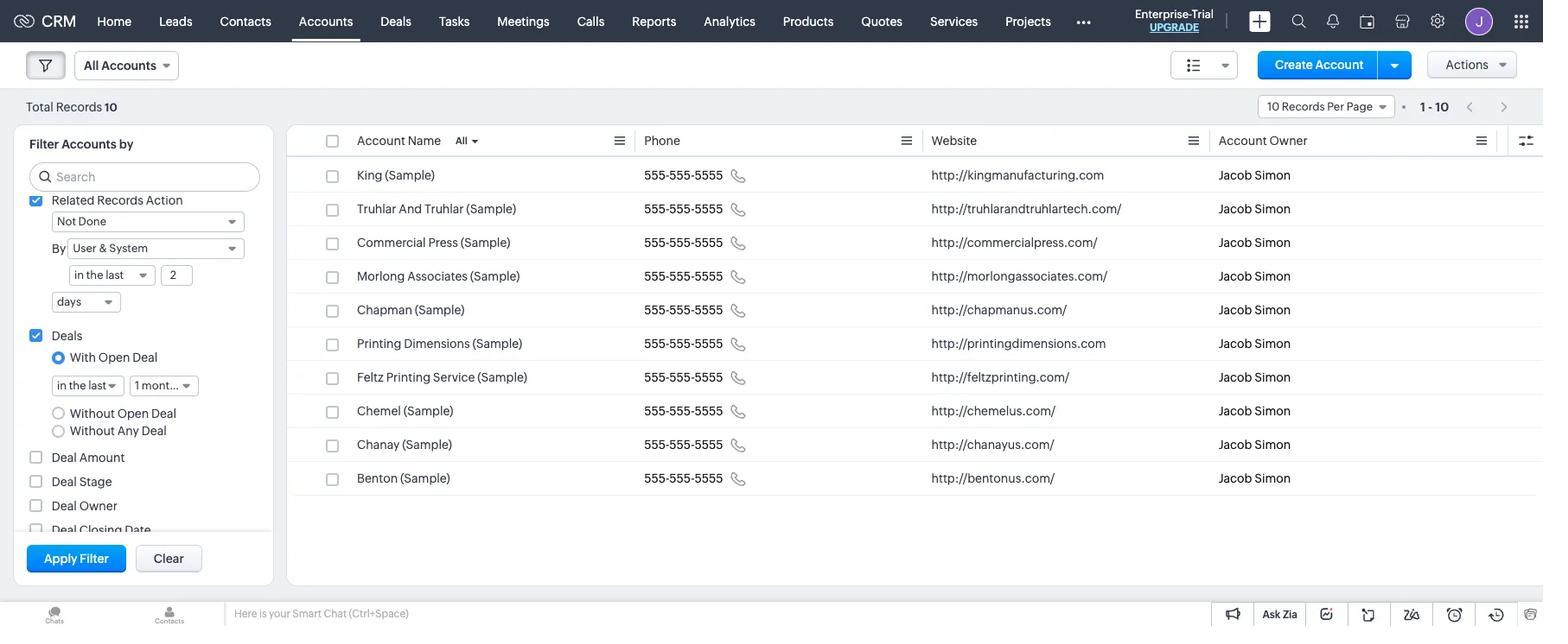 Task type: vqa. For each thing, say whether or not it's contained in the screenshot.


Task type: describe. For each thing, give the bounding box(es) containing it.
simon for http://bentonus.com/
[[1255, 472, 1291, 486]]

http://chapmanus.com/
[[932, 303, 1067, 317]]

http://feltzprinting.com/ link
[[932, 369, 1070, 386]]

http://truhlarandtruhlartech.com/
[[932, 202, 1122, 216]]

account owner
[[1219, 134, 1308, 148]]

truhlar and truhlar (sample)
[[357, 202, 516, 216]]

records for per
[[1282, 100, 1325, 113]]

http://truhlarandtruhlartech.com/ link
[[932, 201, 1122, 218]]

0 vertical spatial in
[[74, 269, 84, 282]]

chemel (sample)
[[357, 405, 453, 418]]

(sample) down chanay (sample) link
[[400, 472, 450, 486]]

is
[[259, 609, 267, 621]]

555-555-5555 for chapman (sample)
[[644, 303, 723, 317]]

jacob for http://bentonus.com/
[[1219, 472, 1252, 486]]

filter accounts by
[[29, 137, 134, 151]]

&
[[99, 242, 107, 255]]

projects
[[1006, 14, 1051, 28]]

jacob simon for http://chanayus.com/
[[1219, 438, 1291, 452]]

chapman (sample)
[[357, 303, 465, 317]]

days
[[57, 296, 81, 309]]

clear
[[154, 552, 184, 566]]

records for action
[[97, 194, 143, 207]]

home
[[97, 14, 132, 28]]

(sample) right "service"
[[477, 371, 527, 385]]

your
[[269, 609, 290, 621]]

5555 for http://kingmanufacturing.com
[[695, 169, 723, 182]]

10 records per page
[[1267, 100, 1373, 113]]

open for with
[[98, 351, 130, 365]]

jacob for http://commercialpress.com/
[[1219, 236, 1252, 250]]

enterprise-trial upgrade
[[1135, 8, 1214, 34]]

1 vertical spatial last
[[88, 380, 106, 393]]

555-555-5555 for morlong associates (sample)
[[644, 270, 723, 284]]

5555 for http://truhlarandtruhlartech.com/
[[695, 202, 723, 216]]

printing dimensions (sample)
[[357, 337, 522, 351]]

calls link
[[563, 0, 618, 42]]

http://chemelus.com/ link
[[932, 403, 1056, 420]]

-
[[1428, 100, 1433, 114]]

ask zia
[[1263, 610, 1298, 622]]

enterprise-
[[1135, 8, 1192, 21]]

(sample) right associates at the top left
[[470, 270, 520, 284]]

555-555-5555 for king (sample)
[[644, 169, 723, 182]]

(ctrl+space)
[[349, 609, 409, 621]]

all for all accounts
[[84, 59, 99, 73]]

profile image
[[1465, 7, 1493, 35]]

closing
[[79, 524, 122, 538]]

services link
[[916, 0, 992, 42]]

accounts for all accounts
[[101, 59, 156, 73]]

chat
[[324, 609, 347, 621]]

feltz
[[357, 371, 384, 385]]

http://printingdimensions.com link
[[932, 335, 1106, 353]]

chats image
[[0, 603, 109, 627]]

size image
[[1187, 58, 1201, 73]]

apply
[[44, 552, 77, 566]]

projects link
[[992, 0, 1065, 42]]

5555 for http://bentonus.com/
[[695, 472, 723, 486]]

action
[[146, 194, 183, 207]]

jacob simon for http://chemelus.com/
[[1219, 405, 1291, 418]]

create account button
[[1258, 51, 1381, 80]]

benton (sample) link
[[357, 470, 450, 488]]

create menu image
[[1249, 11, 1271, 32]]

1 months field
[[130, 376, 199, 397]]

accounts link
[[285, 0, 367, 42]]

without for without open deal
[[70, 407, 115, 421]]

apply filter
[[44, 552, 109, 566]]

apply filter button
[[27, 546, 126, 573]]

trial
[[1192, 8, 1214, 21]]

associates
[[407, 270, 468, 284]]

calendar image
[[1360, 14, 1375, 28]]

profile element
[[1455, 0, 1503, 42]]

http://chanayus.com/
[[932, 438, 1055, 452]]

crm
[[41, 12, 77, 30]]

service
[[433, 371, 475, 385]]

5555 for http://commercialpress.com/
[[695, 236, 723, 250]]

here is your smart chat (ctrl+space)
[[234, 609, 409, 621]]

5555 for http://printingdimensions.com
[[695, 337, 723, 351]]

http://printingdimensions.com
[[932, 337, 1106, 351]]

1 vertical spatial in
[[57, 380, 67, 393]]

related
[[52, 194, 95, 207]]

deal closing date
[[52, 524, 151, 538]]

benton (sample)
[[357, 472, 450, 486]]

zia
[[1283, 610, 1298, 622]]

0 vertical spatial in the last field
[[69, 265, 156, 286]]

system
[[109, 242, 148, 255]]

stage
[[79, 476, 112, 489]]

signals element
[[1317, 0, 1350, 42]]

contacts image
[[115, 603, 224, 627]]

row group containing king (sample)
[[287, 159, 1543, 496]]

(sample) up "service"
[[472, 337, 522, 351]]

simon for http://chemelus.com/
[[1255, 405, 1291, 418]]

smart
[[293, 609, 322, 621]]

1 vertical spatial in the last field
[[52, 376, 125, 397]]

ask
[[1263, 610, 1281, 622]]

upgrade
[[1150, 22, 1199, 34]]

1 for 1 months
[[135, 380, 139, 393]]

tasks
[[439, 14, 470, 28]]

jacob simon for http://morlongassociates.com/
[[1219, 270, 1291, 284]]

deal up 1 months
[[132, 351, 158, 365]]

press
[[428, 236, 458, 250]]

deal owner
[[52, 500, 117, 514]]

printing dimensions (sample) link
[[357, 335, 522, 353]]

calls
[[577, 14, 605, 28]]

page
[[1347, 100, 1373, 113]]

10 Records Per Page field
[[1258, 95, 1395, 118]]

jacob for http://morlongassociates.com/
[[1219, 270, 1252, 284]]

account for account owner
[[1219, 134, 1267, 148]]

reports link
[[618, 0, 690, 42]]

create
[[1275, 58, 1313, 72]]

create account
[[1275, 58, 1364, 72]]

Other Modules field
[[1065, 7, 1102, 35]]

http://feltzprinting.com/
[[932, 371, 1070, 385]]

search image
[[1292, 14, 1306, 29]]

Search text field
[[30, 163, 259, 191]]

jacob simon for http://chapmanus.com/
[[1219, 303, 1291, 317]]

simon for http://kingmanufacturing.com
[[1255, 169, 1291, 182]]

morlong
[[357, 270, 405, 284]]

deal amount
[[52, 451, 125, 465]]

jacob simon for http://printingdimensions.com
[[1219, 337, 1291, 351]]

leads
[[159, 14, 192, 28]]

all for all
[[456, 136, 467, 146]]

5555 for http://feltzprinting.com/
[[695, 371, 723, 385]]

analytics
[[704, 14, 755, 28]]

1 - 10
[[1420, 100, 1449, 114]]

1 for 1 - 10
[[1420, 100, 1426, 114]]

deal down 1 months field
[[151, 407, 176, 421]]

10 for 1 - 10
[[1435, 100, 1449, 114]]

reports
[[632, 14, 676, 28]]

jacob for http://feltzprinting.com/
[[1219, 371, 1252, 385]]

http://kingmanufacturing.com
[[932, 169, 1104, 182]]

chemel
[[357, 405, 401, 418]]

products
[[783, 14, 834, 28]]

chanay (sample) link
[[357, 437, 452, 454]]

any
[[117, 425, 139, 438]]

jacob simon for http://kingmanufacturing.com
[[1219, 169, 1291, 182]]

simon for http://chanayus.com/
[[1255, 438, 1291, 452]]

10 inside field
[[1267, 100, 1280, 113]]

king (sample)
[[357, 169, 435, 182]]

(sample) down "chemel (sample)" link at the bottom left of the page
[[402, 438, 452, 452]]

days field
[[52, 292, 121, 313]]

search element
[[1281, 0, 1317, 42]]



Task type: locate. For each thing, give the bounding box(es) containing it.
7 jacob simon from the top
[[1219, 371, 1291, 385]]

0 vertical spatial all
[[84, 59, 99, 73]]

without any deal
[[70, 425, 167, 438]]

http://chemelus.com/
[[932, 405, 1056, 418]]

9 jacob simon from the top
[[1219, 438, 1291, 452]]

chanay
[[357, 438, 400, 452]]

(sample) right press
[[460, 236, 510, 250]]

printing down chapman
[[357, 337, 401, 351]]

http://commercialpress.com/ link
[[932, 234, 1098, 252]]

here
[[234, 609, 257, 621]]

accounts left deals link
[[299, 14, 353, 28]]

6 555-555-5555 from the top
[[644, 337, 723, 351]]

5 jacob from the top
[[1219, 303, 1252, 317]]

done
[[78, 215, 106, 228]]

records up filter accounts by
[[56, 100, 102, 114]]

filter down total
[[29, 137, 59, 151]]

1 horizontal spatial all
[[456, 136, 467, 146]]

1 vertical spatial owner
[[79, 500, 117, 514]]

2 vertical spatial accounts
[[62, 137, 116, 151]]

http://morlongassociates.com/
[[932, 270, 1108, 284]]

jacob for http://chapmanus.com/
[[1219, 303, 1252, 317]]

all accounts
[[84, 59, 156, 73]]

deal up deal stage
[[52, 451, 77, 465]]

1 jacob from the top
[[1219, 169, 1252, 182]]

1 555-555-5555 from the top
[[644, 169, 723, 182]]

10 right -
[[1435, 100, 1449, 114]]

the
[[86, 269, 103, 282], [69, 380, 86, 393]]

3 jacob from the top
[[1219, 236, 1252, 250]]

4 555-555-5555 from the top
[[644, 270, 723, 284]]

printing
[[357, 337, 401, 351], [386, 371, 431, 385]]

in the last field
[[69, 265, 156, 286], [52, 376, 125, 397]]

morlong associates (sample) link
[[357, 268, 520, 285]]

6 5555 from the top
[[695, 337, 723, 351]]

5 jacob simon from the top
[[1219, 303, 1291, 317]]

5 simon from the top
[[1255, 303, 1291, 317]]

deal up apply
[[52, 524, 77, 538]]

1
[[1420, 100, 1426, 114], [135, 380, 139, 393]]

0 horizontal spatial deals
[[52, 329, 83, 343]]

1 vertical spatial all
[[456, 136, 467, 146]]

crm link
[[14, 12, 77, 30]]

chapman
[[357, 303, 412, 317]]

1 horizontal spatial deals
[[381, 14, 411, 28]]

0 vertical spatial owner
[[1270, 134, 1308, 148]]

5 555-555-5555 from the top
[[644, 303, 723, 317]]

jacob for http://kingmanufacturing.com
[[1219, 169, 1252, 182]]

1 vertical spatial in the last
[[57, 380, 106, 393]]

tasks link
[[425, 0, 484, 42]]

jacob simon for http://truhlarandtruhlartech.com/
[[1219, 202, 1291, 216]]

owner for account owner
[[1270, 134, 1308, 148]]

account for account name
[[357, 134, 405, 148]]

truhlar left and
[[357, 202, 396, 216]]

account inside button
[[1315, 58, 1364, 72]]

commercial press (sample) link
[[357, 234, 510, 252]]

deals up with
[[52, 329, 83, 343]]

8 555-555-5555 from the top
[[644, 405, 723, 418]]

1 vertical spatial 1
[[135, 380, 139, 393]]

open up any at the bottom of the page
[[117, 407, 149, 421]]

leads link
[[145, 0, 206, 42]]

0 vertical spatial printing
[[357, 337, 401, 351]]

Not Done field
[[52, 212, 245, 233]]

not
[[57, 215, 76, 228]]

1 left -
[[1420, 100, 1426, 114]]

accounts inside field
[[101, 59, 156, 73]]

1 months
[[135, 380, 182, 393]]

5555 for http://chemelus.com/
[[695, 405, 723, 418]]

6 jacob simon from the top
[[1219, 337, 1291, 351]]

0 horizontal spatial in
[[57, 380, 67, 393]]

None field
[[1171, 51, 1238, 80]]

5555 for http://chapmanus.com/
[[695, 303, 723, 317]]

10 down all accounts
[[105, 101, 117, 114]]

simon for http://truhlarandtruhlartech.com/
[[1255, 202, 1291, 216]]

owner down '10 records per page' at right
[[1270, 134, 1308, 148]]

last down with
[[88, 380, 106, 393]]

555-555-5555 for commercial press (sample)
[[644, 236, 723, 250]]

1 horizontal spatial in
[[74, 269, 84, 282]]

all inside field
[[84, 59, 99, 73]]

1 horizontal spatial account
[[1219, 134, 1267, 148]]

0 horizontal spatial owner
[[79, 500, 117, 514]]

records for 10
[[56, 100, 102, 114]]

1 simon from the top
[[1255, 169, 1291, 182]]

1 inside field
[[135, 380, 139, 393]]

7 5555 from the top
[[695, 371, 723, 385]]

accounts
[[299, 14, 353, 28], [101, 59, 156, 73], [62, 137, 116, 151]]

months
[[142, 380, 182, 393]]

last down user & system
[[106, 269, 124, 282]]

(sample) inside "link"
[[460, 236, 510, 250]]

simon for http://chapmanus.com/
[[1255, 303, 1291, 317]]

morlong associates (sample)
[[357, 270, 520, 284]]

0 vertical spatial deals
[[381, 14, 411, 28]]

10
[[1435, 100, 1449, 114], [1267, 100, 1280, 113], [105, 101, 117, 114]]

1 vertical spatial without
[[70, 425, 115, 438]]

None text field
[[162, 266, 192, 285]]

9 simon from the top
[[1255, 438, 1291, 452]]

2 horizontal spatial 10
[[1435, 100, 1449, 114]]

8 jacob from the top
[[1219, 405, 1252, 418]]

10 inside total records 10
[[105, 101, 117, 114]]

1 vertical spatial the
[[69, 380, 86, 393]]

2 simon from the top
[[1255, 202, 1291, 216]]

2 without from the top
[[70, 425, 115, 438]]

truhlar up press
[[425, 202, 464, 216]]

1 vertical spatial accounts
[[101, 59, 156, 73]]

2 555-555-5555 from the top
[[644, 202, 723, 216]]

and
[[399, 202, 422, 216]]

deal
[[132, 351, 158, 365], [151, 407, 176, 421], [142, 425, 167, 438], [52, 451, 77, 465], [52, 476, 77, 489], [52, 500, 77, 514], [52, 524, 77, 538]]

simon for http://feltzprinting.com/
[[1255, 371, 1291, 385]]

in
[[74, 269, 84, 282], [57, 380, 67, 393]]

3 jacob simon from the top
[[1219, 236, 1291, 250]]

(sample) up printing dimensions (sample) link
[[415, 303, 465, 317]]

open for without
[[117, 407, 149, 421]]

1 vertical spatial deals
[[52, 329, 83, 343]]

(sample) up and
[[385, 169, 435, 182]]

jacob for http://chanayus.com/
[[1219, 438, 1252, 452]]

signals image
[[1327, 14, 1339, 29]]

accounts left the by
[[62, 137, 116, 151]]

All Accounts field
[[74, 51, 179, 80]]

all right name
[[456, 136, 467, 146]]

in down user
[[74, 269, 84, 282]]

quotes
[[861, 14, 903, 28]]

jacob for http://printingdimensions.com
[[1219, 337, 1252, 351]]

user & system
[[73, 242, 148, 255]]

deal left stage
[[52, 476, 77, 489]]

http://bentonus.com/ link
[[932, 470, 1055, 488]]

navigation
[[1458, 94, 1517, 119]]

total records 10
[[26, 100, 117, 114]]

10 for total records 10
[[105, 101, 117, 114]]

(sample) up commercial press (sample) "link"
[[466, 202, 516, 216]]

in the last field down with
[[52, 376, 125, 397]]

9 5555 from the top
[[695, 438, 723, 452]]

0 horizontal spatial account
[[357, 134, 405, 148]]

1 horizontal spatial 10
[[1267, 100, 1280, 113]]

9 jacob from the top
[[1219, 438, 1252, 452]]

chanay (sample)
[[357, 438, 452, 452]]

analytics link
[[690, 0, 769, 42]]

555-555-5555 for benton (sample)
[[644, 472, 723, 486]]

records down search text field
[[97, 194, 143, 207]]

1 horizontal spatial truhlar
[[425, 202, 464, 216]]

1 horizontal spatial filter
[[80, 552, 109, 566]]

7 555-555-5555 from the top
[[644, 371, 723, 385]]

actions
[[1446, 58, 1489, 72]]

3 simon from the top
[[1255, 236, 1291, 250]]

http://bentonus.com/
[[932, 472, 1055, 486]]

without
[[70, 407, 115, 421], [70, 425, 115, 438]]

555-555-5555 for chanay (sample)
[[644, 438, 723, 452]]

chemel (sample) link
[[357, 403, 453, 420]]

feltz printing service (sample)
[[357, 371, 527, 385]]

without up deal amount
[[70, 425, 115, 438]]

accounts down home
[[101, 59, 156, 73]]

quotes link
[[848, 0, 916, 42]]

the down with
[[69, 380, 86, 393]]

jacob for http://chemelus.com/
[[1219, 405, 1252, 418]]

king (sample) link
[[357, 167, 435, 184]]

all
[[84, 59, 99, 73], [456, 136, 467, 146]]

6 simon from the top
[[1255, 337, 1291, 351]]

deal down deal stage
[[52, 500, 77, 514]]

User & System field
[[68, 239, 245, 259]]

5555 for http://morlongassociates.com/
[[695, 270, 723, 284]]

10 simon from the top
[[1255, 472, 1291, 486]]

555-555-5555
[[644, 169, 723, 182], [644, 202, 723, 216], [644, 236, 723, 250], [644, 270, 723, 284], [644, 303, 723, 317], [644, 337, 723, 351], [644, 371, 723, 385], [644, 405, 723, 418], [644, 438, 723, 452], [644, 472, 723, 486]]

6 jacob from the top
[[1219, 337, 1252, 351]]

0 vertical spatial last
[[106, 269, 124, 282]]

1 horizontal spatial 1
[[1420, 100, 1426, 114]]

4 jacob simon from the top
[[1219, 270, 1291, 284]]

without for without any deal
[[70, 425, 115, 438]]

in the last field down user & system
[[69, 265, 156, 286]]

contacts
[[220, 14, 271, 28]]

0 vertical spatial without
[[70, 407, 115, 421]]

1 5555 from the top
[[695, 169, 723, 182]]

5555 for http://chanayus.com/
[[695, 438, 723, 452]]

records left per
[[1282, 100, 1325, 113]]

in the last down &
[[74, 269, 124, 282]]

555-555-5555 for printing dimensions (sample)
[[644, 337, 723, 351]]

8 jacob simon from the top
[[1219, 405, 1291, 418]]

555-555-5555 for chemel (sample)
[[644, 405, 723, 418]]

without up without any deal
[[70, 407, 115, 421]]

0 vertical spatial accounts
[[299, 14, 353, 28]]

king
[[357, 169, 383, 182]]

1 left months
[[135, 380, 139, 393]]

0 horizontal spatial all
[[84, 59, 99, 73]]

10 jacob from the top
[[1219, 472, 1252, 486]]

555-555-5555 for feltz printing service (sample)
[[644, 371, 723, 385]]

simon for http://commercialpress.com/
[[1255, 236, 1291, 250]]

10 5555 from the top
[[695, 472, 723, 486]]

0 vertical spatial in the last
[[74, 269, 124, 282]]

jacob simon for http://commercialpress.com/
[[1219, 236, 1291, 250]]

1 vertical spatial printing
[[386, 371, 431, 385]]

4 5555 from the top
[[695, 270, 723, 284]]

4 simon from the top
[[1255, 270, 1291, 284]]

records inside field
[[1282, 100, 1325, 113]]

commercial press (sample)
[[357, 236, 510, 250]]

in up deal amount
[[57, 380, 67, 393]]

create menu element
[[1239, 0, 1281, 42]]

services
[[930, 14, 978, 28]]

http://commercialpress.com/
[[932, 236, 1098, 250]]

0 horizontal spatial 10
[[105, 101, 117, 114]]

by
[[52, 242, 66, 256]]

1 vertical spatial open
[[117, 407, 149, 421]]

open right with
[[98, 351, 130, 365]]

0 vertical spatial filter
[[29, 137, 59, 151]]

0 vertical spatial open
[[98, 351, 130, 365]]

with open deal
[[70, 351, 158, 365]]

8 5555 from the top
[[695, 405, 723, 418]]

1 jacob simon from the top
[[1219, 169, 1291, 182]]

http://chapmanus.com/ link
[[932, 302, 1067, 319]]

user
[[73, 242, 96, 255]]

0 vertical spatial 1
[[1420, 100, 1426, 114]]

by
[[119, 137, 134, 151]]

7 simon from the top
[[1255, 371, 1291, 385]]

2 5555 from the top
[[695, 202, 723, 216]]

printing up the chemel (sample)
[[386, 371, 431, 385]]

the down &
[[86, 269, 103, 282]]

account
[[1315, 58, 1364, 72], [357, 134, 405, 148], [1219, 134, 1267, 148]]

row group
[[287, 159, 1543, 496]]

in the last down with
[[57, 380, 106, 393]]

1 without from the top
[[70, 407, 115, 421]]

http://chanayus.com/ link
[[932, 437, 1055, 454]]

1 truhlar from the left
[[357, 202, 396, 216]]

(sample) down feltz printing service (sample)
[[403, 405, 453, 418]]

10 jacob simon from the top
[[1219, 472, 1291, 486]]

jacob simon
[[1219, 169, 1291, 182], [1219, 202, 1291, 216], [1219, 236, 1291, 250], [1219, 270, 1291, 284], [1219, 303, 1291, 317], [1219, 337, 1291, 351], [1219, 371, 1291, 385], [1219, 405, 1291, 418], [1219, 438, 1291, 452], [1219, 472, 1291, 486]]

8 simon from the top
[[1255, 405, 1291, 418]]

commercial
[[357, 236, 426, 250]]

filter
[[29, 137, 59, 151], [80, 552, 109, 566]]

2 jacob simon from the top
[[1219, 202, 1291, 216]]

owner for deal owner
[[79, 500, 117, 514]]

all up total records 10
[[84, 59, 99, 73]]

10 555-555-5555 from the top
[[644, 472, 723, 486]]

accounts for filter accounts by
[[62, 137, 116, 151]]

deal right any at the bottom of the page
[[142, 425, 167, 438]]

4 jacob from the top
[[1219, 270, 1252, 284]]

(sample)
[[385, 169, 435, 182], [466, 202, 516, 216], [460, 236, 510, 250], [470, 270, 520, 284], [415, 303, 465, 317], [472, 337, 522, 351], [477, 371, 527, 385], [403, 405, 453, 418], [402, 438, 452, 452], [400, 472, 450, 486]]

deals
[[381, 14, 411, 28], [52, 329, 83, 343]]

jacob simon for http://bentonus.com/
[[1219, 472, 1291, 486]]

deals left tasks link
[[381, 14, 411, 28]]

simon for http://printingdimensions.com
[[1255, 337, 1291, 351]]

5555
[[695, 169, 723, 182], [695, 202, 723, 216], [695, 236, 723, 250], [695, 270, 723, 284], [695, 303, 723, 317], [695, 337, 723, 351], [695, 371, 723, 385], [695, 405, 723, 418], [695, 438, 723, 452], [695, 472, 723, 486]]

3 5555 from the top
[[695, 236, 723, 250]]

555-555-5555 for truhlar and truhlar (sample)
[[644, 202, 723, 216]]

phone
[[644, 134, 680, 148]]

2 horizontal spatial account
[[1315, 58, 1364, 72]]

filter down the closing
[[80, 552, 109, 566]]

owner up the closing
[[79, 500, 117, 514]]

5 5555 from the top
[[695, 303, 723, 317]]

jacob simon for http://feltzprinting.com/
[[1219, 371, 1291, 385]]

2 jacob from the top
[[1219, 202, 1252, 216]]

1 vertical spatial filter
[[80, 552, 109, 566]]

9 555-555-5555 from the top
[[644, 438, 723, 452]]

feltz printing service (sample) link
[[357, 369, 527, 386]]

3 555-555-5555 from the top
[[644, 236, 723, 250]]

simon for http://morlongassociates.com/
[[1255, 270, 1291, 284]]

truhlar and truhlar (sample) link
[[357, 201, 516, 218]]

meetings link
[[484, 0, 563, 42]]

10 up the account owner
[[1267, 100, 1280, 113]]

1 horizontal spatial owner
[[1270, 134, 1308, 148]]

per
[[1327, 100, 1344, 113]]

0 horizontal spatial filter
[[29, 137, 59, 151]]

jacob for http://truhlarandtruhlartech.com/
[[1219, 202, 1252, 216]]

http://morlongassociates.com/ link
[[932, 268, 1108, 285]]

filter inside 'button'
[[80, 552, 109, 566]]

website
[[932, 134, 977, 148]]

2 truhlar from the left
[[425, 202, 464, 216]]

0 horizontal spatial truhlar
[[357, 202, 396, 216]]

0 horizontal spatial 1
[[135, 380, 139, 393]]

0 vertical spatial the
[[86, 269, 103, 282]]

7 jacob from the top
[[1219, 371, 1252, 385]]

dimensions
[[404, 337, 470, 351]]



